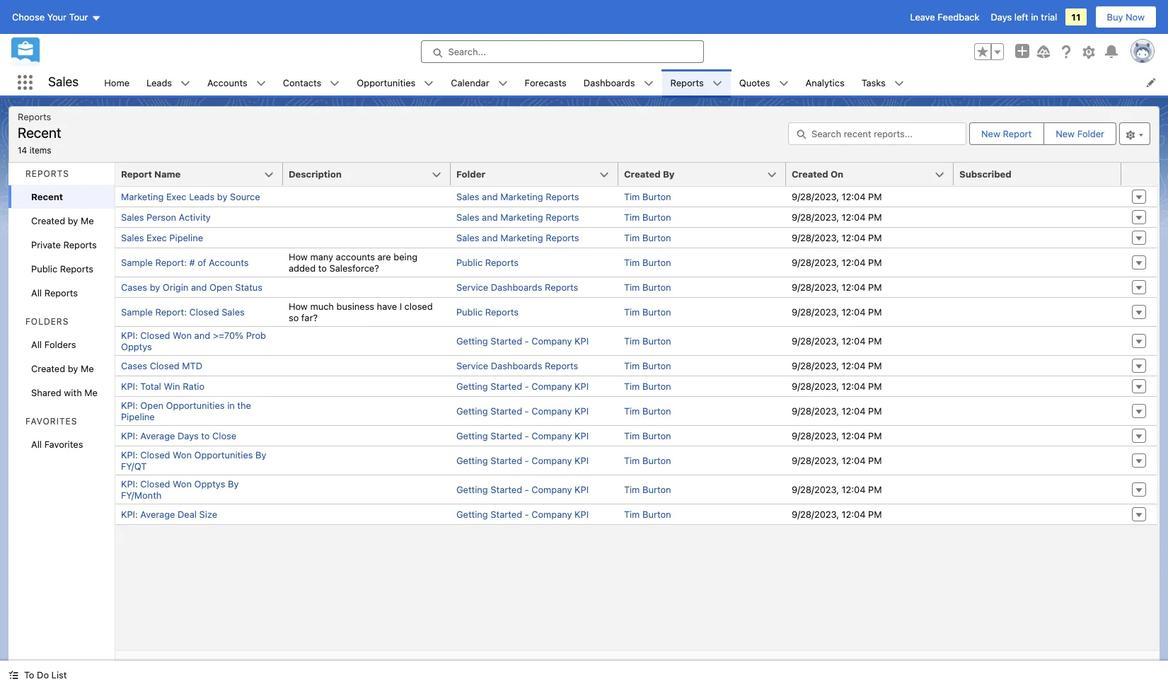 Task type: vqa. For each thing, say whether or not it's contained in the screenshot.


Task type: locate. For each thing, give the bounding box(es) containing it.
reports inside list item
[[671, 77, 704, 88]]

public reports for how much business have i closed so far?
[[457, 306, 519, 318]]

kpi: closed won opptys by fy/month
[[121, 479, 239, 501]]

kpi: inside kpi: open opportunities in the pipeline
[[121, 400, 138, 411]]

report left name
[[121, 168, 152, 180]]

9 9/28/2023, 12:04 pm from the top
[[792, 381, 882, 392]]

description cell
[[283, 163, 459, 187]]

to right added
[[318, 263, 327, 274]]

14 burton from the top
[[643, 509, 671, 520]]

2 vertical spatial me
[[84, 387, 98, 399]]

tim
[[624, 191, 640, 202], [624, 212, 640, 223], [624, 232, 640, 243], [624, 257, 640, 268], [624, 282, 640, 293], [624, 306, 640, 318], [624, 336, 640, 347], [624, 360, 640, 372], [624, 381, 640, 392], [624, 406, 640, 417], [624, 430, 640, 442], [624, 455, 640, 466], [624, 484, 640, 495], [624, 509, 640, 520]]

report up subscribed button
[[1003, 128, 1032, 140]]

prob
[[246, 330, 266, 341]]

tim for sales person activity
[[624, 212, 640, 223]]

1 horizontal spatial pipeline
[[169, 232, 203, 243]]

13 12:04 from the top
[[842, 484, 866, 495]]

all up shared
[[31, 339, 42, 350]]

2 vertical spatial won
[[173, 479, 192, 490]]

text default image right quotes
[[779, 78, 789, 88]]

closed inside kpi: closed won opptys by fy/month
[[140, 479, 170, 490]]

0 vertical spatial open
[[210, 282, 233, 293]]

0 horizontal spatial to
[[201, 430, 210, 442]]

marketing for sales exec pipeline's "sales and marketing reports" link
[[501, 232, 543, 243]]

fy/month
[[121, 490, 162, 501]]

7 tim burton from the top
[[624, 336, 671, 347]]

reports
[[671, 77, 704, 88], [18, 111, 51, 122], [25, 168, 69, 179], [546, 191, 579, 202], [546, 212, 579, 223], [546, 232, 579, 243], [63, 239, 97, 251], [485, 257, 519, 268], [60, 263, 93, 275], [545, 282, 579, 293], [44, 287, 78, 299], [485, 306, 519, 318], [545, 360, 579, 372]]

opportunities inside kpi: closed won opportunities by fy/qt
[[194, 449, 253, 461]]

tim for kpi: closed won opptys by fy/month
[[624, 484, 640, 495]]

company for kpi: total win ratio
[[532, 381, 572, 392]]

tim for sample report: # of accounts
[[624, 257, 640, 268]]

1 horizontal spatial opptys
[[194, 479, 225, 490]]

actions image
[[1122, 163, 1157, 185]]

5 tim burton from the top
[[624, 282, 671, 293]]

1 tim burton from the top
[[624, 191, 671, 202]]

2 vertical spatial dashboards
[[491, 360, 542, 372]]

open left the status
[[210, 282, 233, 293]]

kpi: inside kpi: closed won opptys by fy/month
[[121, 479, 138, 490]]

0 vertical spatial sample
[[121, 257, 153, 268]]

all down private
[[31, 287, 42, 299]]

1 horizontal spatial folder
[[1078, 128, 1105, 140]]

won down kpi: closed won opportunities by fy/qt link
[[173, 479, 192, 490]]

won down kpi: average days to close
[[173, 449, 192, 461]]

2 vertical spatial sales and marketing reports
[[457, 232, 579, 243]]

text default image inside the dashboards list item
[[644, 78, 654, 88]]

opportunities link
[[349, 69, 424, 96]]

exec up the sales person activity at left
[[166, 191, 187, 202]]

2 won from the top
[[173, 449, 192, 461]]

created by me link up "private reports"
[[8, 209, 115, 233]]

1 sample from the top
[[121, 257, 153, 268]]

report: down "origin"
[[155, 306, 187, 318]]

6 - from the top
[[525, 484, 529, 495]]

me up with
[[81, 363, 94, 374]]

sample up "cases closed mtd" link
[[121, 306, 153, 318]]

much
[[310, 301, 334, 312]]

won for opptys
[[173, 479, 192, 490]]

public right being
[[457, 257, 483, 268]]

2 tim from the top
[[624, 212, 640, 223]]

won inside kpi: closed won and >=70% prob opptys
[[173, 330, 192, 341]]

getting for kpi: average deal size
[[457, 509, 488, 520]]

5 company from the top
[[532, 455, 572, 466]]

1 horizontal spatial text default image
[[330, 78, 340, 88]]

kpi: inside kpi: closed won and >=70% prob opptys
[[121, 330, 138, 341]]

created by me down recent "link"
[[31, 215, 94, 227]]

folder cell
[[451, 163, 627, 187]]

sales for "sales and marketing reports" link corresponding to sales person activity
[[457, 212, 480, 223]]

exec
[[166, 191, 187, 202], [147, 232, 167, 243]]

1 vertical spatial sales and marketing reports link
[[457, 212, 579, 223]]

shared
[[31, 387, 61, 399]]

new up "subscribed" cell
[[1056, 128, 1075, 140]]

8 burton from the top
[[643, 360, 671, 372]]

2 cases from the top
[[121, 360, 147, 372]]

cases up total
[[121, 360, 147, 372]]

report inside cell
[[121, 168, 152, 180]]

marketing
[[121, 191, 164, 202], [501, 191, 543, 202], [501, 212, 543, 223], [501, 232, 543, 243]]

report: for closed
[[155, 306, 187, 318]]

report: left #
[[155, 257, 187, 268]]

leads inside list item
[[147, 77, 172, 88]]

4 started from the top
[[491, 430, 522, 442]]

company for kpi: average days to close
[[532, 430, 572, 442]]

3 sales and marketing reports from the top
[[457, 232, 579, 243]]

public reports link for closed
[[457, 306, 519, 318]]

10 9/28/2023, from the top
[[792, 406, 840, 417]]

dashboards list item
[[575, 69, 662, 96]]

0 vertical spatial service dashboards reports
[[457, 282, 579, 293]]

accounts right 'of'
[[209, 257, 249, 268]]

marketing for 3rd "sales and marketing reports" link from the bottom of the page
[[501, 191, 543, 202]]

1 vertical spatial report
[[121, 168, 152, 180]]

0 horizontal spatial opptys
[[121, 341, 152, 353]]

contacts
[[283, 77, 322, 88]]

0 vertical spatial created by me link
[[8, 209, 115, 233]]

cases left "origin"
[[121, 282, 147, 293]]

2 horizontal spatial by
[[663, 168, 675, 180]]

text default image inside contacts list item
[[330, 78, 340, 88]]

kpi: up fy/qt
[[121, 430, 138, 442]]

recent inside "link"
[[31, 191, 63, 202]]

1 vertical spatial folders
[[44, 339, 76, 350]]

new up the subscribed
[[982, 128, 1001, 140]]

all folders
[[31, 339, 76, 350]]

calendar
[[451, 77, 490, 88]]

10 tim burton link from the top
[[624, 406, 671, 417]]

9/28/2023, for sales person activity
[[792, 212, 840, 223]]

1 vertical spatial opptys
[[194, 479, 225, 490]]

group
[[975, 43, 1004, 60]]

9/28/2023, 12:04 pm for kpi: total win ratio
[[792, 381, 882, 392]]

kpi: down kpi: total win ratio
[[121, 400, 138, 411]]

1 vertical spatial folder
[[457, 168, 486, 180]]

12:04 for cases by origin and open status
[[842, 282, 866, 293]]

12 9/28/2023, 12:04 pm from the top
[[792, 455, 882, 466]]

service dashboards reports link
[[457, 282, 579, 293], [457, 360, 579, 372]]

started for kpi: total win ratio
[[491, 381, 522, 392]]

sales
[[48, 75, 79, 89], [457, 191, 480, 202], [121, 212, 144, 223], [457, 212, 480, 223], [121, 232, 144, 243], [457, 232, 480, 243], [222, 306, 245, 318]]

leave feedback
[[911, 11, 980, 23]]

kpi: for kpi: closed won opptys by fy/month
[[121, 479, 138, 490]]

subscribed cell
[[954, 163, 1130, 187]]

1 vertical spatial me
[[81, 363, 94, 374]]

me right with
[[84, 387, 98, 399]]

4 burton from the top
[[643, 257, 671, 268]]

kpi: down fy/month
[[121, 509, 138, 520]]

created by me up shared with me link
[[31, 363, 94, 374]]

0 horizontal spatial text default image
[[8, 671, 18, 680]]

1 horizontal spatial new
[[1056, 128, 1075, 140]]

0 vertical spatial created by me
[[31, 215, 94, 227]]

list
[[96, 69, 1169, 96]]

by inside kpi: closed won opportunities by fy/qt
[[256, 449, 267, 461]]

all
[[31, 287, 42, 299], [31, 339, 42, 350], [31, 439, 42, 450]]

13 pm from the top
[[869, 484, 882, 495]]

#
[[189, 257, 195, 268]]

favorites down shared with me
[[44, 439, 83, 450]]

salesforce?
[[329, 263, 379, 274]]

2 horizontal spatial text default image
[[895, 78, 905, 88]]

won inside kpi: closed won opptys by fy/month
[[173, 479, 192, 490]]

text default image inside leads list item
[[181, 78, 190, 88]]

2 vertical spatial all
[[31, 439, 42, 450]]

favorites up all favorites
[[25, 416, 77, 427]]

7 getting from the top
[[457, 509, 488, 520]]

2 kpi from the top
[[575, 381, 589, 392]]

closed
[[189, 306, 219, 318], [140, 330, 170, 341], [150, 360, 180, 372], [140, 449, 170, 461], [140, 479, 170, 490]]

3 pm from the top
[[869, 232, 882, 243]]

7 getting started - company kpi from the top
[[457, 509, 589, 520]]

service
[[457, 282, 489, 293], [457, 360, 489, 372]]

public reports
[[457, 257, 519, 268], [31, 263, 93, 275], [457, 306, 519, 318]]

12 tim from the top
[[624, 455, 640, 466]]

text default image for reports
[[713, 78, 723, 88]]

closed for cases closed mtd
[[150, 360, 180, 372]]

public for sample report: # of accounts
[[457, 257, 483, 268]]

opportunities
[[357, 77, 416, 88], [166, 400, 225, 411], [194, 449, 253, 461]]

search... button
[[421, 40, 704, 63]]

text default image left reports link
[[644, 78, 654, 88]]

7 pm from the top
[[869, 336, 882, 347]]

1 horizontal spatial report
[[1003, 128, 1032, 140]]

all for all reports
[[31, 287, 42, 299]]

report:
[[155, 257, 187, 268], [155, 306, 187, 318]]

name
[[154, 168, 181, 180]]

1 service dashboards reports from the top
[[457, 282, 579, 293]]

1 vertical spatial opportunities
[[166, 400, 225, 411]]

2 kpi: from the top
[[121, 381, 138, 392]]

created inside button
[[624, 168, 661, 180]]

text default image inside quotes list item
[[779, 78, 789, 88]]

0 horizontal spatial pipeline
[[121, 411, 155, 423]]

all for all folders
[[31, 339, 42, 350]]

8 tim from the top
[[624, 360, 640, 372]]

public reports link
[[8, 257, 115, 281], [457, 257, 519, 268], [457, 306, 519, 318]]

9/28/2023, for kpi: closed won opptys by fy/month
[[792, 484, 840, 495]]

6 getting started - company kpi from the top
[[457, 484, 589, 495]]

recent up items
[[18, 125, 61, 141]]

2 - from the top
[[525, 381, 529, 392]]

1 vertical spatial open
[[140, 400, 164, 411]]

tim for kpi: open opportunities in the pipeline
[[624, 406, 640, 417]]

tim for sample report: closed sales
[[624, 306, 640, 318]]

me
[[81, 215, 94, 227], [81, 363, 94, 374], [84, 387, 98, 399]]

tim burton link for sample report: closed sales
[[624, 306, 671, 318]]

favorites
[[25, 416, 77, 427], [44, 439, 83, 450]]

8 tim burton from the top
[[624, 360, 671, 372]]

pm for kpi: closed won opptys by fy/month
[[869, 484, 882, 495]]

0 vertical spatial service
[[457, 282, 489, 293]]

closed inside kpi: closed won opportunities by fy/qt
[[140, 449, 170, 461]]

2 tim burton from the top
[[624, 212, 671, 223]]

1 getting from the top
[[457, 336, 488, 347]]

kpi for kpi: average days to close
[[575, 430, 589, 442]]

choose your tour button
[[11, 6, 102, 28]]

kpi
[[575, 336, 589, 347], [575, 381, 589, 392], [575, 406, 589, 417], [575, 430, 589, 442], [575, 455, 589, 466], [575, 484, 589, 495], [575, 509, 589, 520]]

report name cell
[[115, 163, 292, 187]]

text default image for opportunities
[[424, 78, 434, 88]]

in right left
[[1031, 11, 1039, 23]]

1 vertical spatial how
[[289, 301, 308, 312]]

service dashboards reports for cases by origin and open status
[[457, 282, 579, 293]]

2 average from the top
[[140, 509, 175, 520]]

do
[[37, 670, 49, 681]]

service dashboards reports link for cases closed mtd
[[457, 360, 579, 372]]

0 vertical spatial days
[[991, 11, 1012, 23]]

1 vertical spatial won
[[173, 449, 192, 461]]

analytics
[[806, 77, 845, 88]]

in left the
[[227, 400, 235, 411]]

0 vertical spatial service dashboards reports link
[[457, 282, 579, 293]]

accounts right leads list item on the top left of the page
[[207, 77, 248, 88]]

text default image inside calendar list item
[[498, 78, 508, 88]]

0 vertical spatial leads
[[147, 77, 172, 88]]

9 burton from the top
[[643, 381, 671, 392]]

kpi for kpi: open opportunities in the pipeline
[[575, 406, 589, 417]]

how left much
[[289, 301, 308, 312]]

sales exec pipeline link
[[121, 232, 203, 243]]

1 vertical spatial sales and marketing reports
[[457, 212, 579, 223]]

tim burton link for kpi: closed won and >=70% prob opptys
[[624, 336, 671, 347]]

service dashboards reports for cases closed mtd
[[457, 360, 579, 372]]

1 vertical spatial exec
[[147, 232, 167, 243]]

opptys inside kpi: closed won opptys by fy/month
[[194, 479, 225, 490]]

9 tim from the top
[[624, 381, 640, 392]]

1 kpi: from the top
[[121, 330, 138, 341]]

tim burton link for sales exec pipeline
[[624, 232, 671, 243]]

10 tim from the top
[[624, 406, 640, 417]]

kpi: inside kpi: closed won opportunities by fy/qt
[[121, 449, 138, 461]]

1 vertical spatial cases
[[121, 360, 147, 372]]

to inside how many accounts are being added to salesforce?
[[318, 263, 327, 274]]

folder inside button
[[1078, 128, 1105, 140]]

1 vertical spatial service dashboards reports link
[[457, 360, 579, 372]]

and for "sales and marketing reports" link corresponding to sales person activity
[[482, 212, 498, 223]]

buy now button
[[1095, 6, 1157, 28]]

3 9/28/2023, from the top
[[792, 232, 840, 243]]

0 horizontal spatial in
[[227, 400, 235, 411]]

13 9/28/2023, 12:04 pm from the top
[[792, 484, 882, 495]]

created inside 'button'
[[792, 168, 829, 180]]

search...
[[448, 46, 486, 57]]

0 vertical spatial sales and marketing reports link
[[457, 191, 579, 202]]

sales for sales exec pipeline link
[[121, 232, 144, 243]]

text default image inside reports list item
[[713, 78, 723, 88]]

leave feedback link
[[911, 11, 980, 23]]

3 tim burton from the top
[[624, 232, 671, 243]]

11 12:04 from the top
[[842, 430, 866, 442]]

so
[[289, 312, 299, 323]]

6 kpi from the top
[[575, 484, 589, 495]]

0 vertical spatial pipeline
[[169, 232, 203, 243]]

3 kpi: from the top
[[121, 400, 138, 411]]

dashboards inside list item
[[584, 77, 635, 88]]

public right closed on the left of page
[[457, 306, 483, 318]]

2 vertical spatial opportunities
[[194, 449, 253, 461]]

getting started - company kpi for kpi: closed won opportunities by fy/qt
[[457, 455, 589, 466]]

created by me link for private
[[8, 209, 115, 233]]

5 burton from the top
[[643, 282, 671, 293]]

pm
[[869, 191, 882, 202], [869, 212, 882, 223], [869, 232, 882, 243], [869, 257, 882, 268], [869, 282, 882, 293], [869, 306, 882, 318], [869, 336, 882, 347], [869, 360, 882, 372], [869, 381, 882, 392], [869, 406, 882, 417], [869, 430, 882, 442], [869, 455, 882, 466], [869, 484, 882, 495], [869, 509, 882, 520]]

pipeline down total
[[121, 411, 155, 423]]

kpi:
[[121, 330, 138, 341], [121, 381, 138, 392], [121, 400, 138, 411], [121, 430, 138, 442], [121, 449, 138, 461], [121, 479, 138, 490], [121, 509, 138, 520]]

grid containing report name
[[115, 163, 1157, 525]]

with
[[64, 387, 82, 399]]

5 12:04 from the top
[[842, 282, 866, 293]]

1 vertical spatial in
[[227, 400, 235, 411]]

closed up the kpi: total win ratio link
[[150, 360, 180, 372]]

0 vertical spatial to
[[318, 263, 327, 274]]

sales and marketing reports for sales person activity
[[457, 212, 579, 223]]

public reports for how many accounts are being added to salesforce?
[[457, 257, 519, 268]]

2 vertical spatial sales and marketing reports link
[[457, 232, 579, 243]]

1 vertical spatial created by me
[[31, 363, 94, 374]]

5 getting started - company kpi link from the top
[[457, 455, 589, 466]]

i
[[400, 301, 402, 312]]

1 horizontal spatial in
[[1031, 11, 1039, 23]]

public for sample report: closed sales
[[457, 306, 483, 318]]

4 tim burton link from the top
[[624, 257, 671, 268]]

left
[[1015, 11, 1029, 23]]

1 vertical spatial by
[[256, 449, 267, 461]]

0 vertical spatial won
[[173, 330, 192, 341]]

1 vertical spatial days
[[178, 430, 199, 442]]

subscribed button
[[954, 163, 1122, 185]]

6 9/28/2023, from the top
[[792, 306, 840, 318]]

1 vertical spatial average
[[140, 509, 175, 520]]

how inside how much business have i closed so far?
[[289, 301, 308, 312]]

0 horizontal spatial new
[[982, 128, 1001, 140]]

1 company from the top
[[532, 336, 572, 347]]

text default image left calendar 'link'
[[424, 78, 434, 88]]

6 started from the top
[[491, 484, 522, 495]]

ratio
[[183, 381, 205, 392]]

1 horizontal spatial to
[[318, 263, 327, 274]]

created by me link
[[8, 209, 115, 233], [8, 357, 115, 381]]

far?
[[301, 312, 318, 323]]

burton for sales exec pipeline
[[643, 232, 671, 243]]

- for kpi: open opportunities in the pipeline
[[525, 406, 529, 417]]

company
[[532, 336, 572, 347], [532, 381, 572, 392], [532, 406, 572, 417], [532, 430, 572, 442], [532, 455, 572, 466], [532, 484, 572, 495], [532, 509, 572, 520]]

3 getting started - company kpi from the top
[[457, 406, 589, 417]]

0 vertical spatial by
[[663, 168, 675, 180]]

leads link
[[138, 69, 181, 96]]

sample report: # of accounts
[[121, 257, 249, 268]]

text default image
[[330, 78, 340, 88], [895, 78, 905, 88], [8, 671, 18, 680]]

by for kpi: closed won opportunities by fy/qt
[[256, 449, 267, 461]]

1 vertical spatial sample
[[121, 306, 153, 318]]

recent down items
[[31, 191, 63, 202]]

0 vertical spatial sales and marketing reports
[[457, 191, 579, 202]]

pm for kpi: open opportunities in the pipeline
[[869, 406, 882, 417]]

tim burton
[[624, 191, 671, 202], [624, 212, 671, 223], [624, 232, 671, 243], [624, 257, 671, 268], [624, 282, 671, 293], [624, 306, 671, 318], [624, 336, 671, 347], [624, 360, 671, 372], [624, 381, 671, 392], [624, 406, 671, 417], [624, 430, 671, 442], [624, 455, 671, 466], [624, 484, 671, 495], [624, 509, 671, 520]]

created on
[[792, 168, 844, 180]]

0 vertical spatial in
[[1031, 11, 1039, 23]]

1 getting started - company kpi from the top
[[457, 336, 589, 347]]

9/28/2023, for sample report: closed sales
[[792, 306, 840, 318]]

closed down fy/qt
[[140, 479, 170, 490]]

text default image
[[181, 78, 190, 88], [256, 78, 266, 88], [424, 78, 434, 88], [498, 78, 508, 88], [644, 78, 654, 88], [713, 78, 723, 88], [779, 78, 789, 88]]

average down kpi: open opportunities in the pipeline at left
[[140, 430, 175, 442]]

11 tim from the top
[[624, 430, 640, 442]]

6 getting started - company kpi link from the top
[[457, 484, 589, 495]]

0 vertical spatial opptys
[[121, 341, 152, 353]]

tim burton for kpi: closed won opptys by fy/month
[[624, 484, 671, 495]]

12 tim burton link from the top
[[624, 455, 671, 466]]

new inside button
[[1056, 128, 1075, 140]]

0 vertical spatial dashboards
[[584, 77, 635, 88]]

cell
[[283, 207, 451, 227], [954, 207, 1122, 227], [283, 227, 451, 248], [954, 227, 1122, 248], [954, 248, 1122, 277], [283, 277, 451, 297], [954, 277, 1122, 297], [954, 297, 1122, 326], [283, 326, 451, 355], [954, 326, 1122, 355], [283, 355, 451, 376], [954, 355, 1122, 376], [283, 376, 451, 396], [954, 376, 1122, 396], [283, 396, 451, 425], [954, 396, 1122, 425], [283, 425, 451, 446], [954, 425, 1122, 446], [283, 446, 451, 475], [954, 446, 1122, 475], [283, 475, 451, 504], [954, 475, 1122, 504], [283, 504, 451, 525], [954, 504, 1122, 525]]

0 vertical spatial average
[[140, 430, 175, 442]]

0 vertical spatial folder
[[1078, 128, 1105, 140]]

kpi: open opportunities in the pipeline
[[121, 400, 251, 423]]

2 new from the left
[[1056, 128, 1075, 140]]

won down sample report: closed sales
[[173, 330, 192, 341]]

- for kpi: average days to close
[[525, 430, 529, 442]]

text default image left "contacts" link
[[256, 78, 266, 88]]

company for kpi: average deal size
[[532, 509, 572, 520]]

and inside kpi: closed won and >=70% prob opptys
[[194, 330, 210, 341]]

folder inside button
[[457, 168, 486, 180]]

created by me link up shared with me
[[8, 357, 115, 381]]

0 vertical spatial how
[[289, 251, 308, 263]]

0 vertical spatial report:
[[155, 257, 187, 268]]

2 sales and marketing reports link from the top
[[457, 212, 579, 223]]

0 vertical spatial opportunities
[[357, 77, 416, 88]]

tasks list item
[[853, 69, 913, 96]]

7 tim from the top
[[624, 336, 640, 347]]

8 pm from the top
[[869, 360, 882, 372]]

5 - from the top
[[525, 455, 529, 466]]

text default image right tasks in the top right of the page
[[895, 78, 905, 88]]

0 vertical spatial me
[[81, 215, 94, 227]]

8 tim burton link from the top
[[624, 360, 671, 372]]

9/28/2023, 12:04 pm for sample report: closed sales
[[792, 306, 882, 318]]

quotes link
[[731, 69, 779, 96]]

2 all from the top
[[31, 339, 42, 350]]

3 won from the top
[[173, 479, 192, 490]]

marketing exec leads by source link
[[121, 191, 260, 202]]

12 pm from the top
[[869, 455, 882, 466]]

tim burton link for kpi: closed won opptys by fy/month
[[624, 484, 671, 495]]

leads right home "link"
[[147, 77, 172, 88]]

getting for kpi: open opportunities in the pipeline
[[457, 406, 488, 417]]

9 tim burton from the top
[[624, 381, 671, 392]]

11 pm from the top
[[869, 430, 882, 442]]

- for kpi: closed won opptys by fy/month
[[525, 484, 529, 495]]

1 horizontal spatial days
[[991, 11, 1012, 23]]

text default image left accounts link
[[181, 78, 190, 88]]

closed
[[405, 301, 433, 312]]

3 burton from the top
[[643, 232, 671, 243]]

1 vertical spatial report:
[[155, 306, 187, 318]]

1 - from the top
[[525, 336, 529, 347]]

leads list item
[[138, 69, 199, 96]]

how inside how many accounts are being added to salesforce?
[[289, 251, 308, 263]]

1 horizontal spatial by
[[256, 449, 267, 461]]

12:04 for kpi: open opportunities in the pipeline
[[842, 406, 866, 417]]

10 burton from the top
[[643, 406, 671, 417]]

days left left
[[991, 11, 1012, 23]]

text default image inside accounts list item
[[256, 78, 266, 88]]

to
[[318, 263, 327, 274], [201, 430, 210, 442]]

tour
[[69, 11, 88, 23]]

8 12:04 from the top
[[842, 360, 866, 372]]

1 vertical spatial favorites
[[44, 439, 83, 450]]

burton for kpi: closed won opportunities by fy/qt
[[643, 455, 671, 466]]

new inside button
[[982, 128, 1001, 140]]

2 getting started - company kpi link from the top
[[457, 381, 589, 392]]

2 service from the top
[[457, 360, 489, 372]]

kpi: closed won opportunities by fy/qt link
[[121, 449, 267, 472]]

all for all favorites
[[31, 439, 42, 450]]

new folder button
[[1044, 123, 1117, 145]]

to
[[24, 670, 34, 681]]

text default image left quotes
[[713, 78, 723, 88]]

3 tim from the top
[[624, 232, 640, 243]]

1 vertical spatial service dashboards reports
[[457, 360, 579, 372]]

calendar list item
[[443, 69, 516, 96]]

1 vertical spatial leads
[[189, 191, 215, 202]]

and for sales exec pipeline's "sales and marketing reports" link
[[482, 232, 498, 243]]

2 vertical spatial by
[[228, 479, 239, 490]]

burton for sample report: # of accounts
[[643, 257, 671, 268]]

kpi: left total
[[121, 381, 138, 392]]

average down fy/month
[[140, 509, 175, 520]]

closed down kpi: average days to close link
[[140, 449, 170, 461]]

- for kpi: closed won and >=70% prob opptys
[[525, 336, 529, 347]]

2 getting started - company kpi from the top
[[457, 381, 589, 392]]

folders up shared with me link
[[44, 339, 76, 350]]

0 horizontal spatial open
[[140, 400, 164, 411]]

text default image left to
[[8, 671, 18, 680]]

5 started from the top
[[491, 455, 522, 466]]

0 horizontal spatial report
[[121, 168, 152, 180]]

1 horizontal spatial open
[[210, 282, 233, 293]]

9/28/2023, 12:04 pm for kpi: closed won and >=70% prob opptys
[[792, 336, 882, 347]]

4 12:04 from the top
[[842, 257, 866, 268]]

5 9/28/2023, from the top
[[792, 282, 840, 293]]

0 vertical spatial exec
[[166, 191, 187, 202]]

1 vertical spatial pipeline
[[121, 411, 155, 423]]

exec down person
[[147, 232, 167, 243]]

0 vertical spatial cases
[[121, 282, 147, 293]]

0 horizontal spatial leads
[[147, 77, 172, 88]]

days down kpi: open opportunities in the pipeline at left
[[178, 430, 199, 442]]

kpi: average deal size link
[[121, 509, 217, 520]]

0 vertical spatial all
[[31, 287, 42, 299]]

13 9/28/2023, from the top
[[792, 484, 840, 495]]

started for kpi: average deal size
[[491, 509, 522, 520]]

sales for sales person activity link
[[121, 212, 144, 223]]

won inside kpi: closed won opportunities by fy/qt
[[173, 449, 192, 461]]

sample down sales exec pipeline on the top left of page
[[121, 257, 153, 268]]

11 9/28/2023, 12:04 pm from the top
[[792, 430, 882, 442]]

report
[[1003, 128, 1032, 140], [121, 168, 152, 180]]

text default image inside opportunities 'list item'
[[424, 78, 434, 88]]

days
[[991, 11, 1012, 23], [178, 430, 199, 442]]

1 vertical spatial service
[[457, 360, 489, 372]]

to left close
[[201, 430, 210, 442]]

private
[[31, 239, 61, 251]]

by
[[217, 191, 228, 202], [68, 215, 78, 227], [150, 282, 160, 293], [68, 363, 78, 374]]

tim burton for kpi: average deal size
[[624, 509, 671, 520]]

kpi: for kpi: open opportunities in the pipeline
[[121, 400, 138, 411]]

text default image right "contacts"
[[330, 78, 340, 88]]

new report button
[[970, 123, 1043, 145]]

public
[[457, 257, 483, 268], [31, 263, 57, 275], [457, 306, 483, 318]]

kpi: up "cases closed mtd" link
[[121, 330, 138, 341]]

pipeline down activity
[[169, 232, 203, 243]]

folders up all folders
[[25, 316, 69, 327]]

forecasts
[[525, 77, 567, 88]]

tim burton link for kpi: closed won opportunities by fy/qt
[[624, 455, 671, 466]]

text default image for dashboards
[[644, 78, 654, 88]]

folder
[[1078, 128, 1105, 140], [457, 168, 486, 180]]

cases closed mtd link
[[121, 360, 203, 372]]

9/28/2023, 12:04 pm for sales exec pipeline
[[792, 232, 882, 243]]

kpi: up fy/month
[[121, 449, 138, 461]]

1 vertical spatial all
[[31, 339, 42, 350]]

2 sales and marketing reports from the top
[[457, 212, 579, 223]]

7 burton from the top
[[643, 336, 671, 347]]

1 vertical spatial created by me link
[[8, 357, 115, 381]]

started for kpi: open opportunities in the pipeline
[[491, 406, 522, 417]]

shared with me link
[[8, 381, 115, 405]]

6 getting from the top
[[457, 484, 488, 495]]

-
[[525, 336, 529, 347], [525, 381, 529, 392], [525, 406, 529, 417], [525, 430, 529, 442], [525, 455, 529, 466], [525, 484, 529, 495], [525, 509, 529, 520]]

by up "private reports"
[[68, 215, 78, 227]]

how left many
[[289, 251, 308, 263]]

tim burton link for cases by origin and open status
[[624, 282, 671, 293]]

kpi: average deal size
[[121, 509, 217, 520]]

grid
[[115, 163, 1157, 525]]

3 getting started - company kpi link from the top
[[457, 406, 589, 417]]

tim burton for kpi: closed won opportunities by fy/qt
[[624, 455, 671, 466]]

10 tim burton from the top
[[624, 406, 671, 417]]

4 getting from the top
[[457, 430, 488, 442]]

me up "private reports"
[[81, 215, 94, 227]]

new for new report
[[982, 128, 1001, 140]]

service for cases closed mtd
[[457, 360, 489, 372]]

leads up activity
[[189, 191, 215, 202]]

description button
[[283, 163, 451, 185]]

closed up "cases closed mtd" link
[[140, 330, 170, 341]]

4 tim from the top
[[624, 257, 640, 268]]

tim burton for sample report: # of accounts
[[624, 257, 671, 268]]

7 9/28/2023, 12:04 pm from the top
[[792, 336, 882, 347]]

14 9/28/2023, 12:04 pm from the top
[[792, 509, 882, 520]]

text default image inside tasks list item
[[895, 78, 905, 88]]

company for kpi: closed won opportunities by fy/qt
[[532, 455, 572, 466]]

kpi: total win ratio
[[121, 381, 205, 392]]

1 average from the top
[[140, 430, 175, 442]]

cases for cases by origin and open status
[[121, 282, 147, 293]]

4 getting started - company kpi from the top
[[457, 430, 589, 442]]

8 9/28/2023, from the top
[[792, 360, 840, 372]]

contacts list item
[[274, 69, 349, 96]]

0 vertical spatial accounts
[[207, 77, 248, 88]]

close
[[212, 430, 237, 442]]

8 9/28/2023, 12:04 pm from the top
[[792, 360, 882, 372]]

0 horizontal spatial folder
[[457, 168, 486, 180]]

forecasts link
[[516, 69, 575, 96]]

opptys up the cases closed mtd
[[121, 341, 152, 353]]

closed inside kpi: closed won and >=70% prob opptys
[[140, 330, 170, 341]]

opptys down kpi: closed won opportunities by fy/qt link
[[194, 479, 225, 490]]

business
[[337, 301, 374, 312]]

0 horizontal spatial by
[[228, 479, 239, 490]]

1 vertical spatial recent
[[31, 191, 63, 202]]

3 company from the top
[[532, 406, 572, 417]]

12 burton from the top
[[643, 455, 671, 466]]

1 vertical spatial dashboards
[[491, 282, 542, 293]]

accounts link
[[199, 69, 256, 96]]

text default image right calendar
[[498, 78, 508, 88]]

kpi: down fy/qt
[[121, 479, 138, 490]]

4 pm from the top
[[869, 257, 882, 268]]

11 9/28/2023, from the top
[[792, 430, 840, 442]]

1 horizontal spatial leads
[[189, 191, 215, 202]]

open down total
[[140, 400, 164, 411]]

all down shared
[[31, 439, 42, 450]]

by inside kpi: closed won opptys by fy/month
[[228, 479, 239, 490]]

kpi for kpi: closed won opptys by fy/month
[[575, 484, 589, 495]]



Task type: describe. For each thing, give the bounding box(es) containing it.
sample report: # of accounts link
[[121, 257, 249, 268]]

9/28/2023, 12:04 pm for cases by origin and open status
[[792, 282, 882, 293]]

burton for sample report: closed sales
[[643, 306, 671, 318]]

all favorites link
[[8, 432, 115, 457]]

kpi for kpi: closed won and >=70% prob opptys
[[575, 336, 589, 347]]

burton for cases by origin and open status
[[643, 282, 671, 293]]

by for kpi: closed won opptys by fy/month
[[228, 479, 239, 490]]

1 burton from the top
[[643, 191, 671, 202]]

pm for sales exec pipeline
[[869, 232, 882, 243]]

tasks link
[[853, 69, 895, 96]]

by left source
[[217, 191, 228, 202]]

dashboards for cases by origin and open status
[[491, 282, 542, 293]]

pm for kpi: closed won opportunities by fy/qt
[[869, 455, 882, 466]]

cases by origin and open status link
[[121, 282, 263, 293]]

being
[[394, 251, 418, 263]]

many
[[310, 251, 333, 263]]

to do list
[[24, 670, 67, 681]]

company for kpi: closed won opptys by fy/month
[[532, 484, 572, 495]]

12:04 for sales exec pipeline
[[842, 232, 866, 243]]

origin
[[163, 282, 189, 293]]

kpi: closed won and >=70% prob opptys link
[[121, 330, 266, 353]]

accounts
[[336, 251, 375, 263]]

14
[[18, 145, 27, 155]]

reports link
[[662, 69, 713, 96]]

trial
[[1042, 11, 1058, 23]]

getting started - company kpi for kpi: closed won opptys by fy/month
[[457, 484, 589, 495]]

private reports link
[[8, 233, 115, 257]]

12:04 for kpi: average deal size
[[842, 509, 866, 520]]

kpi for kpi: closed won opportunities by fy/qt
[[575, 455, 589, 466]]

created on cell
[[786, 163, 963, 187]]

company for kpi: open opportunities in the pipeline
[[532, 406, 572, 417]]

public down private
[[31, 263, 57, 275]]

items
[[29, 145, 51, 155]]

to do list button
[[0, 661, 75, 689]]

choose your tour
[[12, 11, 88, 23]]

created by me for with
[[31, 363, 94, 374]]

1 9/28/2023, from the top
[[792, 191, 840, 202]]

tim burton for sample report: closed sales
[[624, 306, 671, 318]]

1 tim burton link from the top
[[624, 191, 671, 202]]

burton for kpi: average deal size
[[643, 509, 671, 520]]

sales for sales exec pipeline's "sales and marketing reports" link
[[457, 232, 480, 243]]

9/28/2023, 12:04 pm for kpi: average days to close
[[792, 430, 882, 442]]

activity
[[179, 212, 211, 223]]

reports recent 14 items
[[18, 111, 61, 155]]

total
[[140, 381, 161, 392]]

sales exec pipeline
[[121, 232, 203, 243]]

tim for sales exec pipeline
[[624, 232, 640, 243]]

won for and
[[173, 330, 192, 341]]

days left in trial
[[991, 11, 1058, 23]]

list
[[51, 670, 67, 681]]

1 vertical spatial to
[[201, 430, 210, 442]]

9/28/2023, for kpi: total win ratio
[[792, 381, 840, 392]]

kpi for kpi: total win ratio
[[575, 381, 589, 392]]

tim burton link for kpi: total win ratio
[[624, 381, 671, 392]]

sales person activity link
[[121, 212, 211, 223]]

status
[[235, 282, 263, 293]]

accounts inside list item
[[207, 77, 248, 88]]

started for kpi: closed won opportunities by fy/qt
[[491, 455, 522, 466]]

opportunities inside kpi: open opportunities in the pipeline
[[166, 400, 225, 411]]

how for how much business have i closed so far?
[[289, 301, 308, 312]]

me for with
[[81, 363, 94, 374]]

burton for kpi: average days to close
[[643, 430, 671, 442]]

tim for cases closed mtd
[[624, 360, 640, 372]]

9/28/2023, 12:04 pm for kpi: closed won opportunities by fy/qt
[[792, 455, 882, 466]]

quotes
[[740, 77, 771, 88]]

list containing home
[[96, 69, 1169, 96]]

cases closed mtd
[[121, 360, 203, 372]]

tim burton link for sample report: # of accounts
[[624, 257, 671, 268]]

9/28/2023, 12:04 pm for kpi: average deal size
[[792, 509, 882, 520]]

created on button
[[786, 163, 954, 185]]

9/28/2023, 12:04 pm for kpi: closed won opptys by fy/month
[[792, 484, 882, 495]]

kpi: for kpi: closed won opportunities by fy/qt
[[121, 449, 138, 461]]

opptys inside kpi: closed won and >=70% prob opptys
[[121, 341, 152, 353]]

pm for kpi: average days to close
[[869, 430, 882, 442]]

12:04 for kpi: average days to close
[[842, 430, 866, 442]]

12:04 for kpi: closed won opptys by fy/month
[[842, 484, 866, 495]]

getting for kpi: closed won opportunities by fy/qt
[[457, 455, 488, 466]]

pm for kpi: average deal size
[[869, 509, 882, 520]]

started for kpi: closed won and >=70% prob opptys
[[491, 336, 522, 347]]

created by me link for shared
[[8, 357, 115, 381]]

service dashboards reports link for cases by origin and open status
[[457, 282, 579, 293]]

0 vertical spatial recent
[[18, 125, 61, 141]]

9/28/2023, for cases closed mtd
[[792, 360, 840, 372]]

and for 3rd "sales and marketing reports" link from the bottom of the page
[[482, 191, 498, 202]]

getting for kpi: average days to close
[[457, 430, 488, 442]]

opportunities inside 'list item'
[[357, 77, 416, 88]]

of
[[198, 257, 206, 268]]

marketing for "sales and marketing reports" link corresponding to sales person activity
[[501, 212, 543, 223]]

buy now
[[1107, 11, 1145, 23]]

kpi: closed won opportunities by fy/qt
[[121, 449, 267, 472]]

quotes list item
[[731, 69, 797, 96]]

won for opportunities
[[173, 449, 192, 461]]

by inside button
[[663, 168, 675, 180]]

are
[[378, 251, 391, 263]]

pipeline inside kpi: open opportunities in the pipeline
[[121, 411, 155, 423]]

tim for kpi: closed won opportunities by fy/qt
[[624, 455, 640, 466]]

1 sales and marketing reports from the top
[[457, 191, 579, 202]]

buy
[[1107, 11, 1124, 23]]

source
[[230, 191, 260, 202]]

sales and marketing reports link for sales person activity
[[457, 212, 579, 223]]

- for kpi: average deal size
[[525, 509, 529, 520]]

how much business have i closed so far?
[[289, 301, 433, 323]]

burton for kpi: open opportunities in the pipeline
[[643, 406, 671, 417]]

opportunities list item
[[349, 69, 443, 96]]

sample for sample report: closed sales
[[121, 306, 153, 318]]

in inside kpi: open opportunities in the pipeline
[[227, 400, 235, 411]]

dashboards for cases closed mtd
[[491, 360, 542, 372]]

getting for kpi: closed won opptys by fy/month
[[457, 484, 488, 495]]

9/28/2023, for kpi: average deal size
[[792, 509, 840, 520]]

added
[[289, 263, 316, 274]]

contacts link
[[274, 69, 330, 96]]

1 sales and marketing reports link from the top
[[457, 191, 579, 202]]

text default image inside to do list button
[[8, 671, 18, 680]]

feedback
[[938, 11, 980, 23]]

tim for cases by origin and open status
[[624, 282, 640, 293]]

analytics link
[[797, 69, 853, 96]]

1 pm from the top
[[869, 191, 882, 202]]

tim burton for kpi: closed won and >=70% prob opptys
[[624, 336, 671, 347]]

0 vertical spatial folders
[[25, 316, 69, 327]]

the
[[237, 400, 251, 411]]

new for new folder
[[1056, 128, 1075, 140]]

cases by origin and open status
[[121, 282, 263, 293]]

kpi: average days to close link
[[121, 430, 237, 442]]

text default image for calendar
[[498, 78, 508, 88]]

your
[[47, 11, 67, 23]]

how many accounts are being added to salesforce?
[[289, 251, 418, 274]]

burton for kpi: closed won and >=70% prob opptys
[[643, 336, 671, 347]]

text default image for accounts
[[256, 78, 266, 88]]

have
[[377, 301, 397, 312]]

burton for kpi: closed won opptys by fy/month
[[643, 484, 671, 495]]

marketing exec leads by source
[[121, 191, 260, 202]]

burton for cases closed mtd
[[643, 360, 671, 372]]

closed for kpi: closed won and >=70% prob opptys
[[140, 330, 170, 341]]

public reports link for added
[[457, 257, 519, 268]]

all reports
[[31, 287, 78, 299]]

reports list item
[[662, 69, 731, 96]]

actions cell
[[1122, 163, 1157, 187]]

Search recent reports... text field
[[789, 123, 967, 145]]

calendar link
[[443, 69, 498, 96]]

0 vertical spatial favorites
[[25, 416, 77, 427]]

deal
[[178, 509, 197, 520]]

fy/qt
[[121, 461, 147, 472]]

sample for sample report: # of accounts
[[121, 257, 153, 268]]

text default image for tasks
[[895, 78, 905, 88]]

recent link
[[8, 185, 115, 209]]

12:04 for sample report: # of accounts
[[842, 257, 866, 268]]

1 9/28/2023, 12:04 pm from the top
[[792, 191, 882, 202]]

by left "origin"
[[150, 282, 160, 293]]

getting started - company kpi link for kpi: total win ratio
[[457, 381, 589, 392]]

created by button
[[619, 163, 786, 185]]

exec for sales
[[147, 232, 167, 243]]

0 vertical spatial report
[[1003, 128, 1032, 140]]

all reports link
[[8, 281, 115, 305]]

home link
[[96, 69, 138, 96]]

12:04 for cases closed mtd
[[842, 360, 866, 372]]

private reports
[[31, 239, 97, 251]]

9/28/2023, for kpi: closed won and >=70% prob opptys
[[792, 336, 840, 347]]

9/28/2023, for kpi: open opportunities in the pipeline
[[792, 406, 840, 417]]

report: for #
[[155, 257, 187, 268]]

open inside kpi: open opportunities in the pipeline
[[140, 400, 164, 411]]

size
[[199, 509, 217, 520]]

1 tim from the top
[[624, 191, 640, 202]]

on
[[831, 168, 844, 180]]

subscribed
[[960, 168, 1012, 180]]

shared with me
[[31, 387, 98, 399]]

1 vertical spatial accounts
[[209, 257, 249, 268]]

9/28/2023, 12:04 pm for sample report: # of accounts
[[792, 257, 882, 268]]

leave
[[911, 11, 936, 23]]

kpi: average days to close
[[121, 430, 237, 442]]

12:04 for sales person activity
[[842, 212, 866, 223]]

accounts list item
[[199, 69, 274, 96]]

kpi: open opportunities in the pipeline link
[[121, 400, 251, 423]]

kpi: for kpi: closed won and >=70% prob opptys
[[121, 330, 138, 341]]

>=70%
[[213, 330, 244, 341]]

report name
[[121, 168, 181, 180]]

sales for 3rd "sales and marketing reports" link from the bottom of the page
[[457, 191, 480, 202]]

report name button
[[115, 163, 283, 185]]

closed down cases by origin and open status
[[189, 306, 219, 318]]

1 12:04 from the top
[[842, 191, 866, 202]]

- for kpi: total win ratio
[[525, 381, 529, 392]]

sales and marketing reports link for sales exec pipeline
[[457, 232, 579, 243]]

sales and marketing reports for sales exec pipeline
[[457, 232, 579, 243]]

kpi: closed won and >=70% prob opptys
[[121, 330, 266, 353]]

folder button
[[451, 163, 619, 185]]

win
[[164, 381, 180, 392]]

sample report: closed sales
[[121, 306, 245, 318]]

reports inside reports recent 14 items
[[18, 111, 51, 122]]

by up with
[[68, 363, 78, 374]]

0 horizontal spatial days
[[178, 430, 199, 442]]

created by cell
[[619, 163, 795, 187]]

9/28/2023, for kpi: closed won opportunities by fy/qt
[[792, 455, 840, 466]]

now
[[1126, 11, 1145, 23]]



